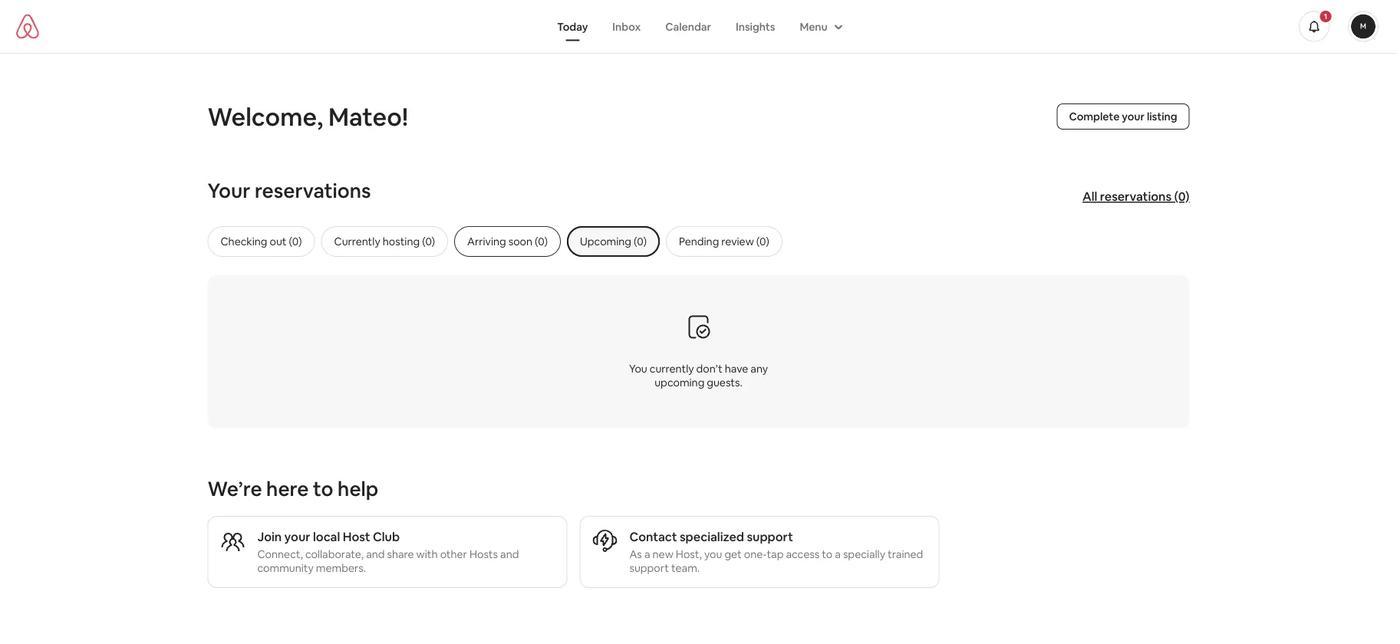 Task type: describe. For each thing, give the bounding box(es) containing it.
we're here to help
[[208, 477, 378, 502]]

get
[[725, 548, 742, 562]]

join
[[258, 529, 282, 545]]

(0) inside "link"
[[1175, 189, 1190, 205]]

arriving
[[467, 235, 506, 249]]

upcoming
[[580, 235, 632, 249]]

connect,
[[258, 548, 303, 562]]

complete your listing link
[[1057, 104, 1190, 130]]

your for complete
[[1122, 110, 1145, 124]]

here
[[266, 477, 309, 502]]

new
[[653, 548, 674, 562]]

reservations for all
[[1100, 189, 1172, 205]]

host,
[[676, 548, 702, 562]]

checking out (0)
[[221, 235, 302, 249]]

with
[[416, 548, 438, 562]]

don't
[[697, 362, 723, 376]]

contact specialized support as a new host, you get one-tap access to a specially trained support team.
[[630, 529, 924, 576]]

all reservations (0)
[[1083, 189, 1190, 205]]

upcoming guests.
[[655, 376, 743, 390]]

contact
[[630, 529, 677, 545]]

join your local host club connect, collaborate, and share with other hosts and community members.
[[258, 529, 519, 576]]

review (0)
[[722, 235, 770, 249]]

currently hosting (0)
[[334, 235, 435, 249]]

tap
[[767, 548, 784, 562]]

all
[[1083, 189, 1098, 205]]

today link
[[545, 12, 600, 41]]

1 and from the left
[[366, 548, 385, 562]]

pending
[[679, 235, 719, 249]]

main navigation menu image
[[1352, 14, 1376, 39]]

support
[[747, 529, 793, 545]]

you currently don't have any upcoming guests.
[[629, 362, 768, 390]]

any
[[751, 362, 768, 376]]

hosts
[[470, 548, 498, 562]]

calendar link
[[653, 12, 724, 41]]

your reservations
[[208, 178, 371, 204]]

your
[[208, 178, 251, 204]]

specially
[[843, 548, 886, 562]]

other
[[440, 548, 467, 562]]

complete your listing
[[1069, 110, 1178, 124]]



Task type: locate. For each thing, give the bounding box(es) containing it.
and down club
[[366, 548, 385, 562]]

host
[[343, 529, 370, 545]]

reservations inside "link"
[[1100, 189, 1172, 205]]

and
[[366, 548, 385, 562], [500, 548, 519, 562]]

1 horizontal spatial (0)
[[1175, 189, 1190, 205]]

1 vertical spatial your
[[284, 529, 310, 545]]

your for join
[[284, 529, 310, 545]]

1 horizontal spatial your
[[1122, 110, 1145, 124]]

calendar
[[666, 20, 711, 33]]

all reservations (0) link
[[1075, 182, 1198, 212]]

we're
[[208, 477, 262, 502]]

reservations up out (0)
[[255, 178, 371, 204]]

0 horizontal spatial a
[[645, 548, 650, 562]]

share
[[387, 548, 414, 562]]

your
[[1122, 110, 1145, 124], [284, 529, 310, 545]]

0 horizontal spatial reservations
[[255, 178, 371, 204]]

(0)
[[1175, 189, 1190, 205], [634, 235, 647, 249]]

1 vertical spatial (0)
[[634, 235, 647, 249]]

and right hosts at bottom left
[[500, 548, 519, 562]]

soon (0)
[[509, 235, 548, 249]]

reservations
[[255, 178, 371, 204], [1100, 189, 1172, 205]]

currently
[[334, 235, 380, 249]]

welcome,
[[208, 101, 323, 133]]

local
[[313, 529, 340, 545]]

specialized
[[680, 529, 744, 545]]

club
[[373, 529, 400, 545]]

reservations for your
[[255, 178, 371, 204]]

help
[[338, 477, 378, 502]]

hosting (0)
[[383, 235, 435, 249]]

welcome, mateo!
[[208, 101, 408, 133]]

insights link
[[724, 12, 788, 41]]

0 vertical spatial (0)
[[1175, 189, 1190, 205]]

(0) inside reservation filters group
[[634, 235, 647, 249]]

1 horizontal spatial and
[[500, 548, 519, 562]]

2 and from the left
[[500, 548, 519, 562]]

to
[[313, 477, 334, 502], [822, 548, 833, 562]]

community members.
[[258, 562, 366, 576]]

reservation filters group
[[208, 226, 1221, 257]]

a
[[645, 548, 650, 562], [835, 548, 841, 562]]

1 vertical spatial to
[[822, 548, 833, 562]]

out (0)
[[270, 235, 302, 249]]

0 horizontal spatial your
[[284, 529, 310, 545]]

your inside join your local host club connect, collaborate, and share with other hosts and community members.
[[284, 529, 310, 545]]

checking
[[221, 235, 267, 249]]

a right as
[[645, 548, 650, 562]]

insights
[[736, 20, 775, 33]]

have
[[725, 362, 749, 376]]

menu button
[[788, 12, 853, 41]]

menu
[[800, 20, 828, 33]]

as
[[630, 548, 642, 562]]

inbox link
[[600, 12, 653, 41]]

access
[[786, 548, 820, 562]]

1 horizontal spatial reservations
[[1100, 189, 1172, 205]]

you
[[629, 362, 648, 376]]

0 horizontal spatial and
[[366, 548, 385, 562]]

collaborate,
[[305, 548, 364, 562]]

inbox
[[613, 20, 641, 33]]

you
[[705, 548, 723, 562]]

2 a from the left
[[835, 548, 841, 562]]

1
[[1325, 12, 1328, 21]]

1 a from the left
[[645, 548, 650, 562]]

to inside contact specialized support as a new host, you get one-tap access to a specially trained support team.
[[822, 548, 833, 562]]

your left listing
[[1122, 110, 1145, 124]]

to right access
[[822, 548, 833, 562]]

0 vertical spatial your
[[1122, 110, 1145, 124]]

your up connect,
[[284, 529, 310, 545]]

0 horizontal spatial to
[[313, 477, 334, 502]]

a left specially
[[835, 548, 841, 562]]

to left help on the bottom
[[313, 477, 334, 502]]

upcoming (0)
[[580, 235, 647, 249]]

today
[[557, 20, 588, 33]]

reservations right all
[[1100, 189, 1172, 205]]

support team.
[[630, 562, 700, 576]]

0 horizontal spatial (0)
[[634, 235, 647, 249]]

mateo!
[[329, 101, 408, 133]]

1 horizontal spatial to
[[822, 548, 833, 562]]

one-
[[744, 548, 767, 562]]

trained
[[888, 548, 924, 562]]

complete
[[1069, 110, 1120, 124]]

pending review (0)
[[679, 235, 770, 249]]

listing
[[1147, 110, 1178, 124]]

arriving soon (0)
[[467, 235, 548, 249]]

currently
[[650, 362, 694, 376]]

1 horizontal spatial a
[[835, 548, 841, 562]]

0 vertical spatial to
[[313, 477, 334, 502]]



Task type: vqa. For each thing, say whether or not it's contained in the screenshot.
AM
no



